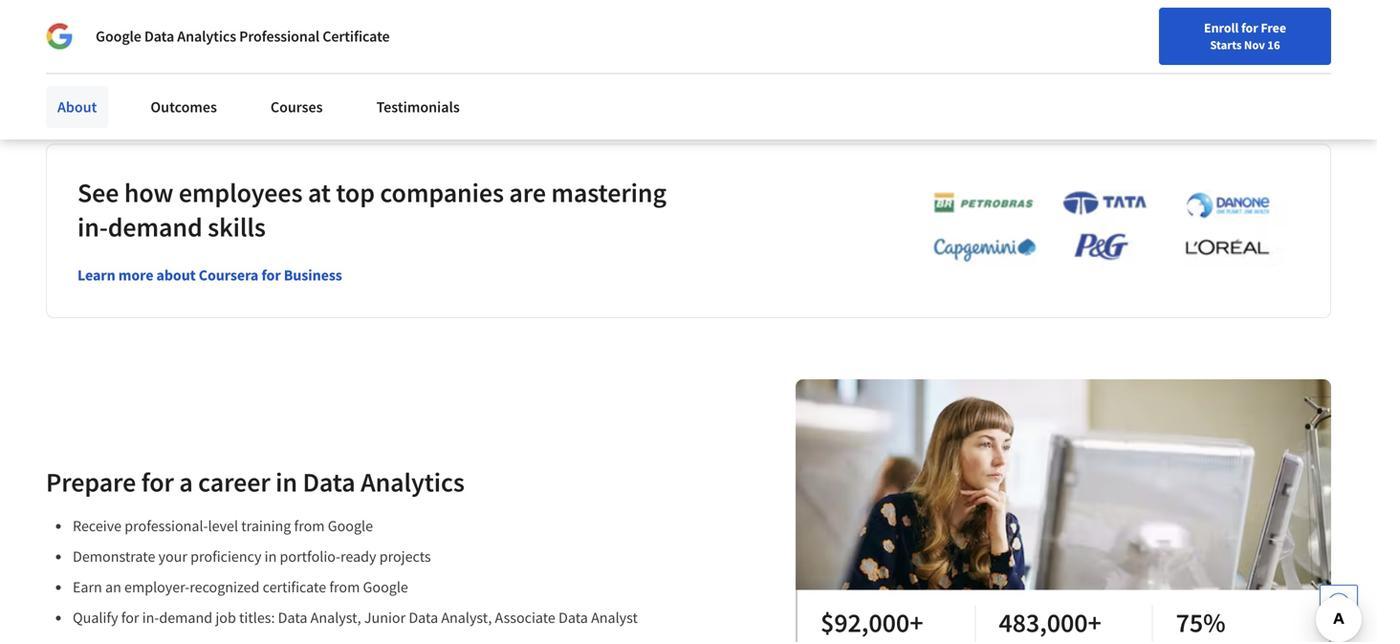 Task type: locate. For each thing, give the bounding box(es) containing it.
0 vertical spatial google
[[96, 27, 141, 46]]

associate
[[495, 609, 556, 628]]

483,000 +
[[999, 606, 1102, 640]]

certificate up linkedin
[[114, 5, 180, 24]]

analyst,
[[311, 609, 361, 628], [441, 609, 492, 628]]

receive professional-level training from google
[[73, 517, 373, 536]]

coursera
[[199, 266, 259, 285]]

demand left job
[[159, 609, 213, 628]]

data down shareable certificate
[[144, 27, 174, 46]]

for for demand
[[121, 609, 139, 628]]

1 horizontal spatial from
[[329, 578, 360, 597]]

None search field
[[273, 12, 588, 50]]

0 vertical spatial analytics
[[177, 27, 236, 46]]

ready
[[341, 548, 376, 567]]

google data analytics professional certificate
[[96, 27, 390, 46]]

in down the training
[[265, 548, 277, 567]]

mastering
[[551, 176, 667, 210]]

receive
[[73, 517, 122, 536]]

0 horizontal spatial in-
[[77, 211, 108, 244]]

about link
[[46, 86, 108, 128]]

job
[[216, 609, 236, 628]]

0 horizontal spatial your
[[85, 34, 110, 51]]

0 vertical spatial certificate
[[114, 5, 180, 24]]

analytics
[[177, 27, 236, 46], [361, 466, 465, 499]]

from up 'portfolio-'
[[294, 517, 325, 536]]

0 horizontal spatial +
[[910, 606, 924, 640]]

0 horizontal spatial certificate
[[114, 5, 180, 24]]

2 + from the left
[[1088, 606, 1102, 640]]

demand
[[108, 211, 202, 244], [159, 609, 213, 628]]

1 vertical spatial google
[[328, 517, 373, 536]]

are
[[509, 176, 546, 210]]

for
[[1242, 19, 1259, 36], [262, 266, 281, 285], [141, 466, 174, 499], [121, 609, 139, 628]]

1 + from the left
[[910, 606, 924, 640]]

+ for $92,000 +
[[910, 606, 924, 640]]

courses link
[[259, 86, 334, 128]]

for right qualify on the bottom left of page
[[121, 609, 139, 628]]

google up junior
[[363, 578, 408, 597]]

to
[[71, 34, 82, 51]]

an
[[105, 578, 121, 597]]

shareable certificate
[[46, 5, 180, 24]]

earn an employer-recognized certificate from google
[[73, 578, 408, 597]]

analytics right linkedin
[[177, 27, 236, 46]]

1 horizontal spatial +
[[1088, 606, 1102, 640]]

from up qualify for in-demand job titles: data analyst, junior data analyst, associate data analyst
[[329, 578, 360, 597]]

outcomes
[[151, 98, 217, 117]]

certificate down 'portfolio-'
[[263, 578, 326, 597]]

business
[[284, 266, 342, 285]]

in up the training
[[276, 466, 298, 499]]

analyst, left the associate
[[441, 609, 492, 628]]

certificate
[[114, 5, 180, 24], [263, 578, 326, 597]]

1 horizontal spatial your
[[158, 548, 187, 567]]

see how employees at top companies are mastering in-demand skills
[[77, 176, 667, 244]]

for inside enroll for free starts nov 16
[[1242, 19, 1259, 36]]

for for starts
[[1242, 19, 1259, 36]]

in- down the see on the top of the page
[[77, 211, 108, 244]]

your
[[85, 34, 110, 51], [158, 548, 187, 567]]

your right to
[[85, 34, 110, 51]]

level
[[208, 517, 238, 536]]

courses
[[271, 98, 323, 117]]

in- down the employer-
[[142, 609, 159, 628]]

1 horizontal spatial in-
[[142, 609, 159, 628]]

menu item
[[1031, 19, 1154, 81]]

from
[[294, 517, 325, 536], [329, 578, 360, 597]]

for left the a
[[141, 466, 174, 499]]

1 horizontal spatial analytics
[[361, 466, 465, 499]]

for up nov
[[1242, 19, 1259, 36]]

analyst, left junior
[[311, 609, 361, 628]]

demonstrate
[[73, 548, 155, 567]]

testimonials
[[377, 98, 460, 117]]

demand inside see how employees at top companies are mastering in-demand skills
[[108, 211, 202, 244]]

483,000
[[999, 606, 1088, 640]]

0 vertical spatial your
[[85, 34, 110, 51]]

for for career
[[141, 466, 174, 499]]

1 vertical spatial in-
[[142, 609, 159, 628]]

enroll for free starts nov 16
[[1204, 19, 1287, 53]]

skills
[[208, 211, 266, 244]]

0 vertical spatial in-
[[77, 211, 108, 244]]

analytics up projects
[[361, 466, 465, 499]]

1 vertical spatial demand
[[159, 609, 213, 628]]

data right junior
[[409, 609, 438, 628]]

0 vertical spatial from
[[294, 517, 325, 536]]

demand down how
[[108, 211, 202, 244]]

data
[[144, 27, 174, 46], [303, 466, 355, 499], [278, 609, 308, 628], [409, 609, 438, 628], [559, 609, 588, 628]]

about
[[156, 266, 196, 285]]

your down professional-
[[158, 548, 187, 567]]

in-
[[77, 211, 108, 244], [142, 609, 159, 628]]

1 horizontal spatial analyst,
[[441, 609, 492, 628]]

enroll
[[1204, 19, 1239, 36]]

how
[[124, 176, 173, 210]]

+
[[910, 606, 924, 640], [1088, 606, 1102, 640]]

1 vertical spatial certificate
[[263, 578, 326, 597]]

google up ready at the left bottom
[[328, 517, 373, 536]]

google
[[96, 27, 141, 46], [328, 517, 373, 536], [363, 578, 408, 597]]

0 horizontal spatial analyst,
[[311, 609, 361, 628]]

in
[[276, 466, 298, 499], [265, 548, 277, 567]]

1 vertical spatial in
[[265, 548, 277, 567]]

0 vertical spatial demand
[[108, 211, 202, 244]]

google down shareable certificate
[[96, 27, 141, 46]]

qualify
[[73, 609, 118, 628]]



Task type: describe. For each thing, give the bounding box(es) containing it.
prepare for a career in data analytics
[[46, 466, 465, 499]]

outcomes link
[[139, 86, 229, 128]]

about
[[57, 98, 97, 117]]

learn
[[77, 266, 115, 285]]

testimonials link
[[365, 86, 471, 128]]

data right titles:
[[278, 609, 308, 628]]

prepare
[[46, 466, 136, 499]]

$92,000 +
[[821, 606, 924, 640]]

data up 'portfolio-'
[[303, 466, 355, 499]]

recognized
[[190, 578, 260, 597]]

shareable
[[46, 5, 111, 24]]

1 analyst, from the left
[[311, 609, 361, 628]]

earn
[[73, 578, 102, 597]]

nov
[[1245, 37, 1266, 53]]

projects
[[380, 548, 431, 567]]

starts
[[1211, 37, 1242, 53]]

add
[[46, 34, 68, 51]]

16
[[1268, 37, 1281, 53]]

google image
[[46, 23, 73, 50]]

a
[[179, 466, 193, 499]]

help center image
[[1328, 593, 1351, 616]]

training
[[241, 517, 291, 536]]

see
[[77, 176, 119, 210]]

qualify for in-demand job titles: data analyst, junior data analyst, associate data analyst
[[73, 609, 638, 628]]

demonstrate your proficiency in portfolio-ready projects
[[73, 548, 431, 567]]

data left analyst
[[559, 609, 588, 628]]

1 vertical spatial from
[[329, 578, 360, 597]]

professional-
[[125, 517, 208, 536]]

linkedin
[[113, 34, 162, 51]]

+ for 483,000 +
[[1088, 606, 1102, 640]]

top
[[336, 176, 375, 210]]

coursera enterprise logos image
[[905, 190, 1288, 273]]

employees
[[179, 176, 303, 210]]

coursera image
[[23, 16, 144, 46]]

portfolio-
[[280, 548, 341, 567]]

1 vertical spatial analytics
[[361, 466, 465, 499]]

add to your linkedin profile
[[46, 34, 201, 51]]

free
[[1261, 19, 1287, 36]]

1 horizontal spatial certificate
[[263, 578, 326, 597]]

at
[[308, 176, 331, 210]]

junior
[[364, 609, 406, 628]]

employer-
[[124, 578, 190, 597]]

titles:
[[239, 609, 275, 628]]

proficiency
[[190, 548, 262, 567]]

$92,000
[[821, 606, 910, 640]]

analyst
[[591, 609, 638, 628]]

career
[[198, 466, 270, 499]]

profile
[[164, 34, 201, 51]]

learn more about coursera for business link
[[77, 266, 342, 285]]

in- inside see how employees at top companies are mastering in-demand skills
[[77, 211, 108, 244]]

learn more about coursera for business
[[77, 266, 342, 285]]

0 horizontal spatial analytics
[[177, 27, 236, 46]]

for left the business
[[262, 266, 281, 285]]

professional
[[239, 27, 320, 46]]

more
[[118, 266, 153, 285]]

0 horizontal spatial from
[[294, 517, 325, 536]]

1 vertical spatial your
[[158, 548, 187, 567]]

2 analyst, from the left
[[441, 609, 492, 628]]

75%
[[1176, 606, 1226, 640]]

certificate
[[323, 27, 390, 46]]

0 vertical spatial in
[[276, 466, 298, 499]]

companies
[[380, 176, 504, 210]]

2 vertical spatial google
[[363, 578, 408, 597]]



Task type: vqa. For each thing, say whether or not it's contained in the screenshot.
skills
yes



